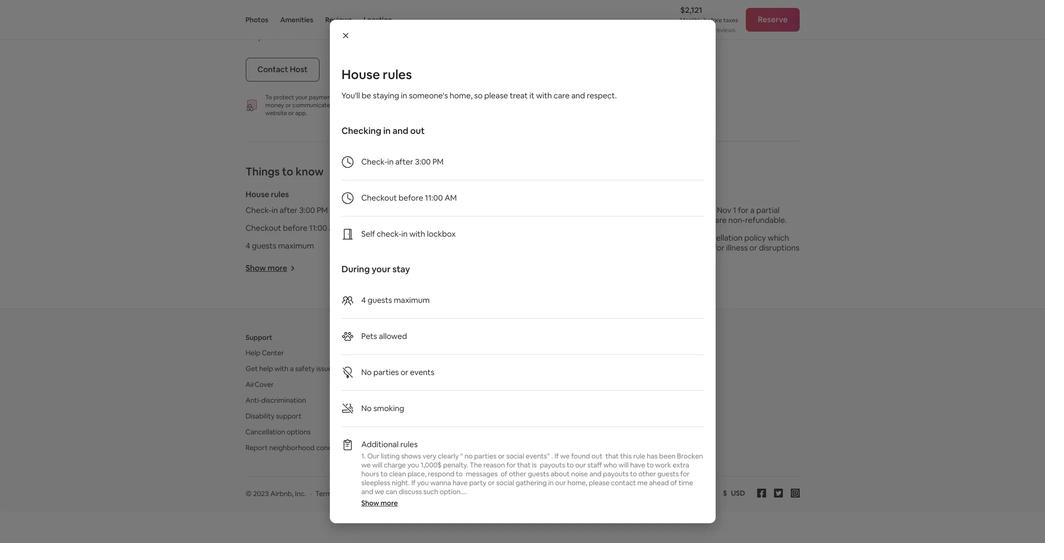 Task type: locate. For each thing, give the bounding box(es) containing it.
check-in after 3:00 pm down checking in and out
[[362, 157, 444, 167]]

to right 'respond'
[[456, 470, 463, 479]]

before inside house rules 'dialog'
[[399, 193, 423, 203]]

coming up use
[[546, 515, 570, 524]]

rules inside additional rules 1. our listing shows very clearly " no parties or social events" . if we found out  that this rule has been brocken we will charge you 1,000$ penalty. the reason for that is  payouts to our staff who will have to work extra hours to clean place, respond to  messages  of other guests about noise and payouts to other guests for sleepless night. if you wanna have party or social gathering in our home, please contact me ahead of time and we can discuss such option. 2. " no smocking" rule must be observed at all the times. we will charge you penalty 200$ per day of your stay in case this rule has been brocken. 3. please observe quit hours 11 pm- 6:30 am. our guest are coming from different parts  of the world, some of them coming for business and they must have good night rest. 4. please do not hang out in common areas and please do not use windows to access any parts of the house.
[[401, 440, 418, 450]]

0 vertical spatial parts
[[618, 515, 635, 524]]

time inside additional rules 1. our listing shows very clearly " no parties or social events" . if we found out  that this rule has been brocken we will charge you 1,000$ penalty. the reason for that is  payouts to our staff who will have to work extra hours to clean place, respond to  messages  of other guests about noise and payouts to other guests for sleepless night. if you wanna have party or social gathering in our home, please contact me ahead of time and we can discuss such option. 2. " no smocking" rule must be observed at all the times. we will charge you penalty 200$ per day of your stay in case this rule has been brocken. 3. please observe quit hours 11 pm- 6:30 am. our guest are coming from different parts  of the world, some of them coming for business and they must have good night rest. 4. please do not hang out in common areas and please do not use windows to access any parts of the house.
[[679, 479, 694, 488]]

1 horizontal spatial alarm
[[500, 206, 521, 216]]

0 vertical spatial 3:00
[[415, 157, 431, 167]]

1 vertical spatial home,
[[568, 479, 588, 488]]

2 response from the top
[[246, 32, 281, 42]]

response down the photos
[[246, 32, 281, 42]]

house down things
[[246, 190, 269, 200]]

0 vertical spatial charge
[[384, 461, 406, 470]]

the
[[360, 102, 370, 110], [648, 233, 660, 244], [508, 497, 519, 506], [646, 515, 657, 524], [670, 533, 681, 541]]

time up the english
[[679, 479, 694, 488]]

to
[[282, 165, 294, 179], [567, 461, 574, 470], [647, 461, 654, 470], [381, 470, 388, 479], [456, 470, 463, 479], [631, 470, 637, 479], [599, 533, 606, 541]]

amenities button
[[280, 0, 314, 40]]

1 response from the top
[[246, 14, 281, 24]]

1 vertical spatial please
[[369, 533, 389, 541]]

your up the aircover for hosts "link"
[[455, 349, 469, 358]]

with right help
[[275, 365, 289, 374]]

anti-
[[246, 397, 261, 406]]

house rules
[[342, 66, 412, 83], [246, 190, 289, 200]]

in down checking in and out
[[388, 157, 394, 167]]

of inside to protect your payment, never transfer money or communicate outside of the airbnb website or app.
[[353, 102, 359, 110]]

anti-discrimination
[[246, 397, 306, 406]]

1 vertical spatial have
[[453, 479, 468, 488]]

different
[[589, 515, 617, 524]]

0 horizontal spatial house rules
[[246, 190, 289, 200]]

privacy down night.
[[381, 490, 403, 499]]

such
[[424, 488, 439, 497]]

1 horizontal spatial pm
[[433, 157, 444, 167]]

1 horizontal spatial charge
[[565, 497, 587, 506]]

the left first
[[648, 216, 662, 226]]

1 vertical spatial pm
[[317, 206, 328, 216]]

no for no parties or events
[[362, 368, 372, 378]]

this right who
[[621, 452, 632, 461]]

2 horizontal spatial have
[[631, 461, 646, 470]]

home, down found
[[568, 479, 588, 488]]

the left if
[[648, 233, 660, 244]]

no inside additional rules 1. our listing shows very clearly " no parties or social events" . if we found out  that this rule has been brocken we will charge you 1,000$ penalty. the reason for that is  payouts to our staff who will have to work extra hours to clean place, respond to  messages  of other guests about noise and payouts to other guests for sleepless night. if you wanna have party or social gathering in our home, please contact me ahead of time and we can discuss such option. 2. " no smocking" rule must be observed at all the times. we will charge you penalty 200$ per day of your stay in case this rule has been brocken. 3. please observe quit hours 11 pm- 6:30 am. our guest are coming from different parts  of the world, some of them coming for business and they must have good night rest. 4. please do not hang out in common areas and please do not use windows to access any parts of the house.
[[373, 497, 382, 506]]

aircover for aircover for hosts
[[432, 365, 460, 374]]

be right "must"
[[451, 497, 459, 506]]

check- down checking in and out
[[362, 157, 388, 167]]

3:00
[[415, 157, 431, 167], [299, 206, 315, 216]]

0 horizontal spatial charge
[[384, 461, 406, 470]]

2 vertical spatial have
[[503, 524, 518, 533]]

who
[[604, 461, 618, 470]]

alarm right monoxide
[[500, 206, 521, 216]]

aircover for aircover link
[[246, 381, 274, 390]]

1 do from the left
[[391, 533, 399, 541]]

guests
[[252, 241, 276, 252], [368, 295, 392, 306], [528, 470, 550, 479], [658, 470, 679, 479]]

house rules up staying
[[342, 66, 412, 83]]

are
[[716, 216, 727, 226], [535, 515, 545, 524]]

the up party
[[470, 461, 482, 470]]

0 horizontal spatial stay
[[362, 506, 375, 515]]

are right guest on the bottom of the page
[[535, 515, 545, 524]]

1 horizontal spatial privacy
[[429, 490, 451, 499]]

1 horizontal spatial more
[[381, 499, 398, 508]]

you inside "review the host's full cancellation policy which applies even if you cancel for illness or disruptions caused by covid-19."
[[674, 243, 687, 254]]

if
[[667, 243, 672, 254]]

out
[[411, 125, 425, 137], [592, 452, 603, 461], [430, 533, 441, 541]]

0 horizontal spatial home,
[[450, 91, 473, 101]]

and down staying
[[393, 125, 409, 137]]

show more inside house rules 'dialog'
[[362, 499, 398, 508]]

0 vertical spatial please
[[369, 515, 389, 524]]

1 horizontal spatial other
[[639, 470, 656, 479]]

rule
[[634, 452, 646, 461], [419, 497, 431, 506], [413, 506, 425, 515]]

with right it
[[537, 91, 552, 101]]

website
[[266, 110, 287, 118]]

1 vertical spatial hours
[[432, 515, 450, 524]]

you'll be staying in someone's home, so please treat it with care and respect.
[[342, 91, 617, 101]]

0 horizontal spatial our
[[368, 452, 380, 461]]

self
[[362, 229, 375, 240]]

2 horizontal spatial with
[[537, 91, 552, 101]]

smoking
[[374, 404, 405, 414]]

in left on
[[698, 206, 705, 216]]

check-
[[362, 157, 388, 167], [246, 206, 272, 216]]

1 horizontal spatial time
[[679, 479, 694, 488]]

navigate to instagram image
[[791, 490, 800, 499]]

19.
[[687, 253, 696, 264]]

coming down the case on the bottom of the page
[[388, 524, 412, 533]]

0 vertical spatial after
[[396, 157, 413, 167]]

of down world,
[[662, 533, 668, 541]]

1 horizontal spatial coming
[[546, 515, 570, 524]]

check- inside house rules 'dialog'
[[377, 229, 402, 240]]

any
[[631, 533, 642, 541]]

0 horizontal spatial out
[[411, 125, 425, 137]]

of right messages
[[501, 470, 508, 479]]

0 horizontal spatial are
[[535, 515, 545, 524]]

of down you'll at the left of page
[[353, 102, 359, 110]]

&
[[459, 190, 464, 200]]

0 vertical spatial the
[[648, 216, 662, 226]]

out right hang
[[430, 533, 441, 541]]

rules for after
[[271, 190, 289, 200]]

airbnb
[[371, 102, 390, 110], [432, 349, 453, 358]]

maximum inside house rules 'dialog'
[[394, 295, 430, 306]]

0 horizontal spatial hours
[[362, 470, 379, 479]]

1 vertical spatial time
[[679, 479, 694, 488]]

1 horizontal spatial home,
[[568, 479, 588, 488]]

$ usd
[[723, 490, 746, 499]]

1 vertical spatial out
[[592, 452, 603, 461]]

1 horizontal spatial 3:00
[[415, 157, 431, 167]]

response
[[246, 14, 281, 24], [246, 32, 281, 42]]

0 vertical spatial a
[[751, 206, 755, 216]]

safety
[[295, 365, 315, 374]]

we
[[561, 452, 570, 461], [362, 461, 371, 470], [375, 488, 385, 497]]

refundable.
[[746, 216, 787, 226]]

aircover down airbnb your home
[[432, 365, 460, 374]]

parties inside additional rules 1. our listing shows very clearly " no parties or social events" . if we found out  that this rule has been brocken we will charge you 1,000$ penalty. the reason for that is  payouts to our staff who will have to work extra hours to clean place, respond to  messages  of other guests about noise and payouts to other guests for sleepless night. if you wanna have party or social gathering in our home, please contact me ahead of time and we can discuss such option. 2. " no smocking" rule must be observed at all the times. we will charge you penalty 200$ per day of your stay in case this rule has been brocken. 3. please observe quit hours 11 pm- 6:30 am. our guest are coming from different parts  of the world, some of them coming for business and they must have good night rest. 4. please do not hang out in common areas and please do not use windows to access any parts of the house.
[[475, 452, 497, 461]]

1 vertical spatial maximum
[[394, 295, 430, 306]]

1 vertical spatial "
[[369, 497, 371, 506]]

aircover up 'anti-'
[[246, 381, 274, 390]]

that right staff
[[606, 452, 619, 461]]

been down your privacy choices
[[438, 506, 455, 515]]

care
[[554, 91, 570, 101]]

4
[[246, 241, 250, 252], [362, 295, 366, 306]]

0 vertical spatial please
[[485, 91, 508, 101]]

0 vertical spatial aircover
[[432, 365, 460, 374]]

3.
[[362, 515, 367, 524]]

check-in after 3:00 pm
[[362, 157, 444, 167], [246, 206, 328, 216]]

with left lockbox
[[410, 229, 426, 240]]

0 horizontal spatial if
[[412, 479, 416, 488]]

check- left on
[[674, 206, 698, 216]]

be right you'll at the left of page
[[362, 91, 371, 101]]

1 vertical spatial checkout
[[246, 223, 281, 234]]

0 vertical spatial house rules
[[342, 66, 412, 83]]

0 horizontal spatial with
[[275, 365, 289, 374]]

the inside additional rules 1. our listing shows very clearly " no parties or social events" . if we found out  that this rule has been brocken we will charge you 1,000$ penalty. the reason for that is  payouts to our staff who will have to work extra hours to clean place, respond to  messages  of other guests about noise and payouts to other guests for sleepless night. if you wanna have party or social gathering in our home, please contact me ahead of time and we can discuss such option. 2. " no smocking" rule must be observed at all the times. we will charge you penalty 200$ per day of your stay in case this rule has been brocken. 3. please observe quit hours 11 pm- 6:30 am. our guest are coming from different parts  of the world, some of them coming for business and they must have good night rest. 4. please do not hang out in common areas and please do not use windows to access any parts of the house.
[[470, 461, 482, 470]]

listing
[[381, 452, 400, 461]]

and right care
[[572, 91, 586, 101]]

wanna
[[431, 479, 451, 488]]

in inside the cancel before check-in on nov 1 for a partial refund. the first 30 nights are non-refundable.
[[698, 206, 705, 216]]

1 horizontal spatial with
[[410, 229, 426, 240]]

rules
[[383, 66, 412, 83], [271, 190, 289, 200], [401, 440, 418, 450]]

review the host's full cancellation policy which applies even if you cancel for illness or disruptions caused by covid-19.
[[621, 233, 800, 264]]

world,
[[659, 515, 678, 524]]

communicate
[[293, 102, 330, 110]]

©
[[246, 490, 252, 499]]

payment,
[[309, 94, 335, 102]]

0 vertical spatial rules
[[383, 66, 412, 83]]

other left is
[[509, 470, 527, 479]]

pm up safety
[[433, 157, 444, 167]]

1 vertical spatial more
[[381, 499, 398, 508]]

rate
[[283, 14, 297, 24]]

report neighborhood concern link
[[246, 444, 343, 453]]

4 inside house rules 'dialog'
[[362, 295, 366, 306]]

for right the 1
[[739, 206, 749, 216]]

terms
[[316, 490, 335, 499]]

0 vertical spatial :
[[297, 14, 299, 24]]

carbon
[[433, 206, 460, 216]]

show
[[246, 264, 266, 274], [362, 499, 379, 508]]

report neighborhood concern
[[246, 444, 343, 453]]

0 horizontal spatial do
[[391, 533, 399, 541]]

if up your
[[412, 479, 416, 488]]

or right money
[[286, 102, 291, 110]]

or right party
[[488, 479, 495, 488]]

been
[[660, 452, 676, 461], [438, 506, 455, 515]]

after down things to know
[[280, 206, 298, 216]]

respond
[[428, 470, 455, 479]]

for inside "review the host's full cancellation policy which applies even if you cancel for illness or disruptions caused by covid-19."
[[714, 243, 725, 254]]

money
[[266, 102, 284, 110]]

airbnb your home link
[[432, 349, 489, 358]]

will right we
[[554, 497, 564, 506]]

the
[[648, 216, 662, 226], [470, 461, 482, 470]]

or left events
[[401, 368, 409, 378]]

hours down 1.
[[362, 470, 379, 479]]

1 vertical spatial show
[[362, 499, 379, 508]]

96%
[[301, 14, 316, 24]]

photos button
[[246, 0, 268, 40]]

1 horizontal spatial a
[[751, 206, 755, 216]]

house inside 'dialog'
[[342, 66, 380, 83]]

checkout before 11:00 am inside house rules 'dialog'
[[362, 193, 457, 203]]

for down brocken
[[681, 470, 690, 479]]

home
[[471, 349, 489, 358]]

0 horizontal spatial please
[[485, 91, 508, 101]]

parts up the access at the right bottom of page
[[618, 515, 635, 524]]

" left no
[[461, 452, 463, 461]]

very
[[423, 452, 437, 461]]

pm down know
[[317, 206, 328, 216]]

0 horizontal spatial privacy
[[381, 490, 403, 499]]

1 horizontal spatial house rules
[[342, 66, 412, 83]]

carbon monoxide alarm
[[433, 206, 521, 216]]

house rules inside house rules 'dialog'
[[342, 66, 412, 83]]

that left is
[[518, 461, 531, 470]]

am left self
[[329, 223, 341, 234]]

0 horizontal spatial alarm
[[460, 223, 480, 234]]

2 other from the left
[[639, 470, 656, 479]]

will right 1.
[[372, 461, 383, 470]]

please right so
[[485, 91, 508, 101]]

3:00 inside house rules 'dialog'
[[415, 157, 431, 167]]

do left use
[[534, 533, 543, 541]]

am left &
[[445, 193, 457, 203]]

1 other from the left
[[509, 470, 527, 479]]

navigate to facebook image
[[758, 490, 766, 499]]

rest.
[[556, 524, 570, 533]]

11:00 inside house rules 'dialog'
[[425, 193, 443, 203]]

1 horizontal spatial do
[[534, 533, 543, 541]]

we right '.'
[[561, 452, 570, 461]]

home,
[[450, 91, 473, 101], [568, 479, 588, 488]]

location
[[364, 15, 392, 24]]

in right staying
[[401, 91, 407, 101]]

: left the within
[[299, 32, 301, 42]]

during
[[342, 264, 370, 275]]

we left can
[[375, 488, 385, 497]]

by
[[649, 253, 657, 264]]

response left rate
[[246, 14, 281, 24]]

for inside the cancel before check-in on nov 1 for a partial refund. the first 30 nights are non-refundable.
[[739, 206, 749, 216]]

sleepless
[[362, 479, 390, 488]]

0 horizontal spatial 11:00
[[309, 223, 327, 234]]

1 horizontal spatial 4 guests maximum
[[362, 295, 430, 306]]

out down someone's
[[411, 125, 425, 137]]

the right "never"
[[360, 102, 370, 110]]

0 vertical spatial pm
[[433, 157, 444, 167]]

our right the am.
[[502, 515, 514, 524]]

0 horizontal spatial check-
[[246, 206, 272, 216]]

show more button
[[246, 264, 295, 274], [362, 499, 398, 509]]

payouts right is
[[540, 461, 566, 470]]

1 please from the top
[[369, 515, 389, 524]]

payouts
[[540, 461, 566, 470], [603, 470, 629, 479]]

a left partial
[[751, 206, 755, 216]]

a left safety at bottom
[[290, 365, 294, 374]]

have left good
[[503, 524, 518, 533]]

1 horizontal spatial have
[[503, 524, 518, 533]]

illness
[[727, 243, 748, 254]]

1 vertical spatial our
[[502, 515, 514, 524]]

1 horizontal spatial be
[[451, 497, 459, 506]]

the inside "review the host's full cancellation policy which applies even if you cancel for illness or disruptions caused by covid-19."
[[648, 233, 660, 244]]

1 vertical spatial parts
[[643, 533, 660, 541]]

for right reason
[[507, 461, 516, 470]]

airbnb inside to protect your payment, never transfer money or communicate outside of the airbnb website or app.
[[371, 102, 390, 110]]

night
[[538, 524, 554, 533]]

please
[[369, 515, 389, 524], [369, 533, 389, 541]]

access
[[607, 533, 629, 541]]

2 vertical spatial out
[[430, 533, 441, 541]]

you
[[674, 243, 687, 254], [408, 461, 419, 470], [417, 479, 429, 488], [589, 497, 601, 506]]

your right during
[[372, 264, 391, 275]]

please right 3.
[[369, 515, 389, 524]]

privacy down wanna
[[429, 490, 451, 499]]

1 horizontal spatial are
[[716, 216, 727, 226]]

1 horizontal spatial after
[[396, 157, 413, 167]]

1 vertical spatial checkout before 11:00 am
[[246, 223, 341, 234]]

1 vertical spatial house
[[246, 190, 269, 200]]

0 vertical spatial airbnb
[[371, 102, 390, 110]]

other right the contact
[[639, 470, 656, 479]]

2 not from the left
[[544, 533, 555, 541]]

am.
[[488, 515, 500, 524]]

2 vertical spatial please
[[512, 533, 533, 541]]

1 vertical spatial 4
[[362, 295, 366, 306]]

1 vertical spatial been
[[438, 506, 455, 515]]

or right no
[[498, 452, 505, 461]]

our
[[368, 452, 380, 461], [502, 515, 514, 524]]

0 vertical spatial house
[[342, 66, 380, 83]]

navigate to twitter image
[[774, 490, 783, 499]]

1 horizontal spatial am
[[445, 193, 457, 203]]

observe
[[390, 515, 416, 524]]

0 vertical spatial show more button
[[246, 264, 295, 274]]

and
[[572, 91, 586, 101], [393, 125, 409, 137], [590, 470, 602, 479], [362, 488, 374, 497], [453, 524, 465, 533], [499, 533, 511, 541]]

or right illness
[[750, 243, 758, 254]]

1 horizontal spatial show more button
[[362, 499, 398, 509]]

social left is
[[507, 452, 525, 461]]

english (us) button
[[666, 490, 716, 499]]

house rules for in
[[246, 190, 289, 200]]

charge up from on the bottom of the page
[[565, 497, 587, 506]]

to left the access at the right bottom of page
[[599, 533, 606, 541]]

0 horizontal spatial a
[[290, 365, 294, 374]]

house rules for be
[[342, 66, 412, 83]]

show more button inside house rules 'dialog'
[[362, 499, 398, 509]]

time down rate
[[283, 32, 299, 42]]

you right if
[[674, 243, 687, 254]]

that
[[606, 452, 619, 461], [518, 461, 531, 470]]

you'll
[[342, 91, 360, 101]]

no
[[465, 452, 473, 461]]

1 not from the left
[[401, 533, 411, 541]]

parts right any
[[643, 533, 660, 541]]

check-in after 3:00 pm down things to know
[[246, 206, 328, 216]]

your up some
[[679, 497, 693, 506]]

common
[[450, 533, 478, 541]]

can
[[386, 488, 398, 497]]

1 vertical spatial rules
[[271, 190, 289, 200]]

1 vertical spatial 3:00
[[299, 206, 315, 216]]

checking in and out
[[342, 125, 425, 137]]

2023
[[253, 490, 269, 499]]



Task type: vqa. For each thing, say whether or not it's contained in the screenshot.
family
no



Task type: describe. For each thing, give the bounding box(es) containing it.
guest
[[515, 515, 533, 524]]

pm-
[[458, 515, 472, 524]]

reviews
[[715, 26, 736, 34]]

0 horizontal spatial payouts
[[540, 461, 566, 470]]

4 guests maximum inside house rules 'dialog'
[[362, 295, 430, 306]]

1 horizontal spatial airbnb
[[432, 349, 453, 358]]

1 vertical spatial alarm
[[460, 223, 480, 234]]

home, inside additional rules 1. our listing shows very clearly " no parties or social events" . if we found out  that this rule has been brocken we will charge you 1,000$ penalty. the reason for that is  payouts to our staff who will have to work extra hours to clean place, respond to  messages  of other guests about noise and payouts to other guests for sleepless night. if you wanna have party or social gathering in our home, please contact me ahead of time and we can discuss such option. 2. " no smocking" rule must be observed at all the times. we will charge you penalty 200$ per day of your stay in case this rule has been brocken. 3. please observe quit hours 11 pm- 6:30 am. our guest are coming from different parts  of the world, some of them coming for business and they must have good night rest. 4. please do not hang out in common areas and please do not use windows to access any parts of the house.
[[568, 479, 588, 488]]

0 horizontal spatial check-in after 3:00 pm
[[246, 206, 328, 216]]

1 horizontal spatial we
[[375, 488, 385, 497]]

get help with a safety issue
[[246, 365, 332, 374]]

1 vertical spatial with
[[410, 229, 426, 240]]

0 horizontal spatial has
[[426, 506, 437, 515]]

are inside the cancel before check-in on nov 1 for a partial refund. the first 30 nights are non-refundable.
[[716, 216, 727, 226]]

checkout inside house rules 'dialog'
[[362, 193, 397, 203]]

allowed
[[379, 332, 407, 342]]

airbnb your home
[[432, 349, 489, 358]]

areas
[[480, 533, 497, 541]]

issue
[[317, 365, 332, 374]]

a inside the cancel before check-in on nov 1 for a partial refund. the first 30 nights are non-refundable.
[[751, 206, 755, 216]]

within
[[303, 32, 325, 42]]

no for no smoking
[[362, 404, 372, 414]]

: for response time
[[299, 32, 301, 42]]

0 vertical spatial have
[[631, 461, 646, 470]]

your
[[413, 490, 427, 499]]

0 horizontal spatial 3:00
[[299, 206, 315, 216]]

.
[[552, 452, 553, 461]]

0 vertical spatial more
[[268, 264, 287, 274]]

reserve button
[[747, 8, 800, 32]]

1.
[[362, 452, 366, 461]]

and right noise
[[590, 470, 602, 479]]

even
[[648, 243, 666, 254]]

1 vertical spatial if
[[412, 479, 416, 488]]

to left know
[[282, 165, 294, 179]]

0 horizontal spatial be
[[362, 91, 371, 101]]

0 horizontal spatial maximum
[[278, 241, 314, 252]]

response time : within an hour
[[246, 32, 354, 42]]

host's
[[662, 233, 685, 244]]

before inside $2,121 monthly before taxes 102 reviews
[[704, 16, 723, 24]]

more inside house rules 'dialog'
[[381, 499, 398, 508]]

0 vertical spatial stay
[[393, 264, 410, 275]]

check-in after 3:00 pm inside house rules 'dialog'
[[362, 157, 444, 167]]

rule left "must"
[[419, 497, 431, 506]]

of right day
[[671, 497, 678, 506]]

0 horizontal spatial been
[[438, 506, 455, 515]]

in right self
[[402, 229, 408, 240]]

your inside additional rules 1. our listing shows very clearly " no parties or social events" . if we found out  that this rule has been brocken we will charge you 1,000$ penalty. the reason for that is  payouts to our staff who will have to work extra hours to clean place, respond to  messages  of other guests about noise and payouts to other guests for sleepless night. if you wanna have party or social gathering in our home, please contact me ahead of time and we can discuss such option. 2. " no smocking" rule must be observed at all the times. we will charge you penalty 200$ per day of your stay in case this rule has been brocken. 3. please observe quit hours 11 pm- 6:30 am. our guest are coming from different parts  of the world, some of them coming for business and they must have good night rest. 4. please do not hang out in common areas and please do not use windows to access any parts of the house.
[[679, 497, 693, 506]]

neighborhood
[[269, 444, 315, 453]]

anti-discrimination link
[[246, 397, 306, 406]]

check- inside the cancel before check-in on nov 1 for a partial refund. the first 30 nights are non-refundable.
[[674, 206, 698, 216]]

during your stay
[[342, 264, 410, 275]]

protect
[[274, 94, 294, 102]]

refund.
[[621, 216, 647, 226]]

0 vertical spatial parties
[[374, 368, 399, 378]]

0 vertical spatial social
[[507, 452, 525, 461]]

party
[[470, 479, 487, 488]]

rule left the work
[[634, 452, 646, 461]]

for left business
[[414, 524, 423, 533]]

check- inside house rules 'dialog'
[[362, 157, 388, 167]]

of right ahead
[[671, 479, 678, 488]]

of up any
[[638, 515, 645, 524]]

stay inside additional rules 1. our listing shows very clearly " no parties or social events" . if we found out  that this rule has been brocken we will charge you 1,000$ penalty. the reason for that is  payouts to our staff who will have to work extra hours to clean place, respond to  messages  of other guests about noise and payouts to other guests for sleepless night. if you wanna have party or social gathering in our home, please contact me ahead of time and we can discuss such option. 2. " no smocking" rule must be observed at all the times. we will charge you penalty 200$ per day of your stay in case this rule has been brocken. 3. please observe quit hours 11 pm- 6:30 am. our guest are coming from different parts  of the world, some of them coming for business and they must have good night rest. 4. please do not hang out in common areas and please do not use windows to access any parts of the house.
[[362, 506, 375, 515]]

2 horizontal spatial will
[[619, 461, 629, 470]]

hour
[[337, 32, 354, 42]]

per
[[645, 497, 656, 506]]

0 vertical spatial show
[[246, 264, 266, 274]]

it
[[530, 91, 535, 101]]

observed
[[460, 497, 491, 506]]

times.
[[521, 497, 540, 506]]

1 horizontal spatial parts
[[643, 533, 660, 541]]

inc.
[[295, 490, 306, 499]]

0 vertical spatial this
[[621, 452, 632, 461]]

0 horizontal spatial am
[[329, 223, 341, 234]]

respect.
[[587, 91, 617, 101]]

0 vertical spatial show more
[[246, 264, 287, 274]]

0 horizontal spatial show more button
[[246, 264, 295, 274]]

brocken.
[[456, 506, 484, 515]]

1 vertical spatial charge
[[565, 497, 587, 506]]

to right '.'
[[567, 461, 574, 470]]

0 horizontal spatial have
[[453, 479, 468, 488]]

some
[[680, 515, 697, 524]]

app.
[[295, 110, 307, 118]]

in down things to know
[[272, 206, 278, 216]]

are inside additional rules 1. our listing shows very clearly " no parties or social events" . if we found out  that this rule has been brocken we will charge you 1,000$ penalty. the reason for that is  payouts to our staff who will have to work extra hours to clean place, respond to  messages  of other guests about noise and payouts to other guests for sleepless night. if you wanna have party or social gathering in our home, please contact me ahead of time and we can discuss such option. 2. " no smocking" rule must be observed at all the times. we will charge you penalty 200$ per day of your stay in case this rule has been brocken. 3. please observe quit hours 11 pm- 6:30 am. our guest are coming from different parts  of the world, some of them coming for business and they must have good night rest. 4. please do not hang out in common areas and please do not use windows to access any parts of the house.
[[535, 515, 545, 524]]

usd
[[732, 490, 746, 499]]

0 vertical spatial out
[[411, 125, 425, 137]]

you up your
[[417, 479, 429, 488]]

0 vertical spatial our
[[576, 461, 586, 470]]

response for response rate
[[246, 14, 281, 24]]

in left the case on the bottom of the page
[[376, 506, 382, 515]]

1,000$
[[421, 461, 442, 470]]

2 do from the left
[[534, 533, 543, 541]]

property
[[466, 190, 499, 200]]

1 vertical spatial check-
[[246, 206, 272, 216]]

1 vertical spatial our
[[556, 479, 566, 488]]

1 privacy from the left
[[381, 490, 403, 499]]

0 horizontal spatial we
[[362, 461, 371, 470]]

0 horizontal spatial "
[[369, 497, 371, 506]]

must
[[433, 497, 449, 506]]

0 horizontal spatial coming
[[388, 524, 412, 533]]

to protect your payment, never transfer money or communicate outside of the airbnb website or app.
[[266, 94, 390, 118]]

amenities
[[280, 15, 314, 24]]

house for check-
[[246, 190, 269, 200]]

0 vertical spatial our
[[368, 452, 380, 461]]

safety
[[433, 190, 457, 200]]

: for response rate
[[297, 14, 299, 24]]

you left "penalty"
[[589, 497, 601, 506]]

2 please from the top
[[369, 533, 389, 541]]

or inside "review the host's full cancellation policy which applies even if you cancel for illness or disruptions caused by covid-19."
[[750, 243, 758, 254]]

house for you'll
[[342, 66, 380, 83]]

0 horizontal spatial pm
[[317, 206, 328, 216]]

get
[[246, 365, 258, 374]]

events
[[410, 368, 435, 378]]

1 horizontal spatial been
[[660, 452, 676, 461]]

aircover link
[[246, 381, 274, 390]]

to left the work
[[647, 461, 654, 470]]

rule down your
[[413, 506, 425, 515]]

sitemap link
[[345, 490, 371, 499]]

1 horizontal spatial has
[[647, 452, 658, 461]]

self check-in with lockbox
[[362, 229, 456, 240]]

help
[[246, 349, 261, 358]]

english (us)
[[677, 490, 716, 499]]

after inside house rules 'dialog'
[[396, 157, 413, 167]]

0 horizontal spatial 4 guests maximum
[[246, 241, 314, 252]]

(us)
[[702, 490, 716, 499]]

1 horizontal spatial "
[[461, 452, 463, 461]]

work
[[656, 461, 672, 470]]

2 privacy from the left
[[429, 490, 451, 499]]

the inside the cancel before check-in on nov 1 for a partial refund. the first 30 nights are non-refundable.
[[648, 216, 662, 226]]

0 vertical spatial home,
[[450, 91, 473, 101]]

the inside to protect your payment, never transfer money or communicate outside of the airbnb website or app.
[[360, 102, 370, 110]]

house rules dialog
[[330, 20, 716, 541]]

1 vertical spatial please
[[589, 479, 610, 488]]

from
[[572, 515, 587, 524]]

pm inside house rules 'dialog'
[[433, 157, 444, 167]]

get help with a safety issue link
[[246, 365, 332, 374]]

the left world,
[[646, 515, 657, 524]]

we
[[542, 497, 552, 506]]

clearly
[[438, 452, 459, 461]]

0 vertical spatial alarm
[[500, 206, 521, 216]]

1 vertical spatial social
[[497, 479, 515, 488]]

to left clean
[[381, 470, 388, 479]]

them
[[370, 524, 387, 533]]

0 horizontal spatial will
[[372, 461, 383, 470]]

0 vertical spatial hours
[[362, 470, 379, 479]]

102
[[705, 26, 714, 34]]

messages
[[466, 470, 498, 479]]

and right areas
[[499, 533, 511, 541]]

aircover for hosts link
[[432, 365, 491, 374]]

rules for staying
[[383, 66, 412, 83]]

aircover for hosts
[[432, 365, 491, 374]]

1 vertical spatial 11:00
[[309, 223, 327, 234]]

in left common at left
[[443, 533, 448, 541]]

1 horizontal spatial please
[[512, 533, 533, 541]]

found
[[572, 452, 590, 461]]

sitemap
[[345, 490, 371, 499]]

help
[[259, 365, 273, 374]]

1 vertical spatial this
[[399, 506, 411, 515]]

or left app. in the top left of the page
[[288, 110, 294, 118]]

nov
[[717, 206, 732, 216]]

1 horizontal spatial if
[[555, 452, 559, 461]]

$2,121
[[681, 5, 703, 15]]

nights
[[691, 216, 714, 226]]

know
[[296, 165, 324, 179]]

1 horizontal spatial that
[[606, 452, 619, 461]]

you left 1,000$
[[408, 461, 419, 470]]

1 horizontal spatial will
[[554, 497, 564, 506]]

clean
[[389, 470, 406, 479]]

the right all
[[508, 497, 519, 506]]

1 vertical spatial after
[[280, 206, 298, 216]]

30
[[680, 216, 690, 226]]

response for response time
[[246, 32, 281, 42]]

reserve
[[758, 14, 788, 25]]

good
[[519, 524, 536, 533]]

0 vertical spatial with
[[537, 91, 552, 101]]

before inside the cancel before check-in on nov 1 for a partial refund. the first 30 nights are non-refundable.
[[647, 206, 672, 216]]

the left house. on the right of page
[[670, 533, 681, 541]]

cancel
[[621, 206, 646, 216]]

reason
[[484, 461, 505, 470]]

1 horizontal spatial hours
[[432, 515, 450, 524]]

0 horizontal spatial that
[[518, 461, 531, 470]]

windows
[[569, 533, 597, 541]]

0 horizontal spatial time
[[283, 32, 299, 42]]

for left hosts
[[462, 365, 471, 374]]

2 horizontal spatial we
[[561, 452, 570, 461]]

1 horizontal spatial payouts
[[603, 470, 629, 479]]

cancellation options link
[[246, 428, 311, 437]]

report
[[246, 444, 268, 453]]

location button
[[364, 0, 392, 40]]

be inside additional rules 1. our listing shows very clearly " no parties or social events" . if we found out  that this rule has been brocken we will charge you 1,000$ penalty. the reason for that is  payouts to our staff who will have to work extra hours to clean place, respond to  messages  of other guests about noise and payouts to other guests for sleepless night. if you wanna have party or social gathering in our home, please contact me ahead of time and we can discuss such option. 2. " no smocking" rule must be observed at all the times. we will charge you penalty 200$ per day of your stay in case this rule has been brocken. 3. please observe quit hours 11 pm- 6:30 am. our guest are coming from different parts  of the world, some of them coming for business and they must have good night rest. 4. please do not hang out in common areas and please do not use windows to access any parts of the house.
[[451, 497, 459, 506]]

house.
[[682, 533, 703, 541]]

0 horizontal spatial checkout before 11:00 am
[[246, 223, 341, 234]]

of left them
[[362, 524, 368, 533]]

0 horizontal spatial parts
[[618, 515, 635, 524]]

and left can
[[362, 488, 374, 497]]

treat
[[510, 91, 528, 101]]

your inside to protect your payment, never transfer money or communicate outside of the airbnb website or app.
[[296, 94, 308, 102]]

all
[[500, 497, 507, 506]]

1
[[734, 206, 737, 216]]

cancellation
[[246, 428, 285, 437]]

in right checking
[[384, 125, 391, 137]]

monoxide
[[462, 206, 499, 216]]

photos
[[246, 15, 268, 24]]

terms link
[[316, 490, 335, 499]]

am inside house rules 'dialog'
[[445, 193, 457, 203]]

1 horizontal spatial out
[[430, 533, 441, 541]]

4.
[[362, 533, 367, 541]]

in up we
[[549, 479, 554, 488]]

at
[[492, 497, 499, 506]]

smocking"
[[384, 497, 418, 506]]

0 vertical spatial 4
[[246, 241, 250, 252]]

show inside house rules 'dialog'
[[362, 499, 379, 508]]

to left me
[[631, 470, 637, 479]]

and left they at the left of page
[[453, 524, 465, 533]]



